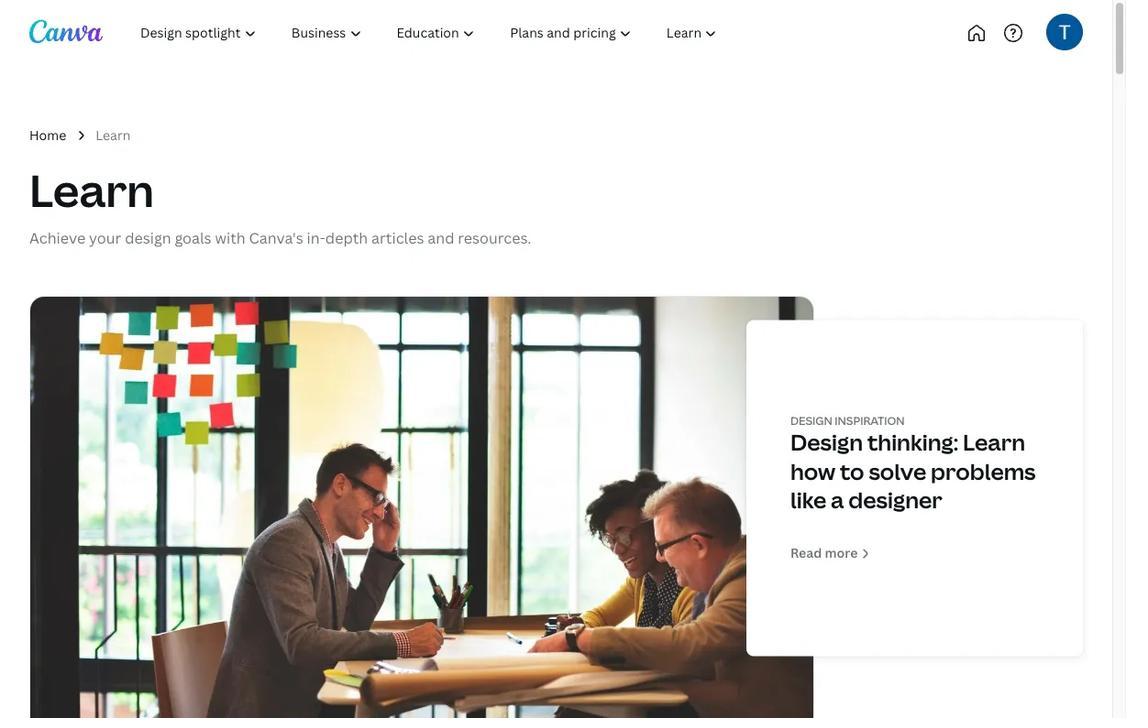 Task type: describe. For each thing, give the bounding box(es) containing it.
learn for learn
[[96, 127, 131, 144]]

read
[[790, 544, 822, 562]]

design inspiration
[[790, 413, 905, 428]]

to
[[840, 456, 864, 486]]

achieve
[[29, 228, 85, 248]]

resources.
[[458, 228, 531, 248]]

learn for learn achieve your design goals with canva's in-depth articles and resources.
[[29, 161, 154, 220]]

your
[[89, 228, 121, 248]]

learn achieve your design goals with canva's in-depth articles and resources.
[[29, 161, 531, 248]]

design thinking image
[[30, 297, 813, 719]]

articles
[[371, 228, 424, 248]]

designer
[[848, 484, 942, 515]]

inspiration
[[835, 413, 905, 428]]

solve
[[869, 456, 926, 486]]

read more
[[790, 544, 858, 562]]

learn inside design thinking: learn how to solve problems like a designer
[[963, 427, 1025, 457]]

how
[[790, 456, 836, 486]]

and
[[428, 228, 454, 248]]

with
[[215, 228, 245, 248]]

home link
[[29, 126, 66, 146]]

depth
[[325, 228, 368, 248]]

problems
[[931, 456, 1036, 486]]



Task type: locate. For each thing, give the bounding box(es) containing it.
design
[[125, 228, 171, 248]]

1 design from the top
[[790, 413, 832, 428]]

learn right home
[[96, 127, 131, 144]]

design inside design thinking: learn how to solve problems like a designer
[[790, 427, 863, 457]]

thinking:
[[867, 427, 958, 457]]

learn right thinking:
[[963, 427, 1025, 457]]

2 design from the top
[[790, 427, 863, 457]]

design thinking: learn how to solve problems like a designer
[[790, 427, 1036, 515]]

a
[[831, 484, 844, 515]]

learn inside learn achieve your design goals with canva's in-depth articles and resources.
[[29, 161, 154, 220]]

home
[[29, 127, 66, 144]]

0 vertical spatial learn
[[96, 127, 131, 144]]

in-
[[307, 228, 325, 248]]

goals
[[175, 228, 211, 248]]

1 vertical spatial learn
[[29, 161, 154, 220]]

like
[[790, 484, 826, 515]]

design for design thinking: learn how to solve problems like a designer
[[790, 427, 863, 457]]

top level navigation element
[[125, 15, 795, 51]]

2 vertical spatial learn
[[963, 427, 1025, 457]]

learn
[[96, 127, 131, 144], [29, 161, 154, 220], [963, 427, 1025, 457]]

design inspiration link
[[790, 413, 905, 428]]

more
[[825, 544, 858, 562]]

design
[[790, 413, 832, 428], [790, 427, 863, 457]]

learn up your
[[29, 161, 154, 220]]

canva's
[[249, 228, 303, 248]]

design for design inspiration
[[790, 413, 832, 428]]



Task type: vqa. For each thing, say whether or not it's contained in the screenshot.
style:Lora on the left bottom
no



